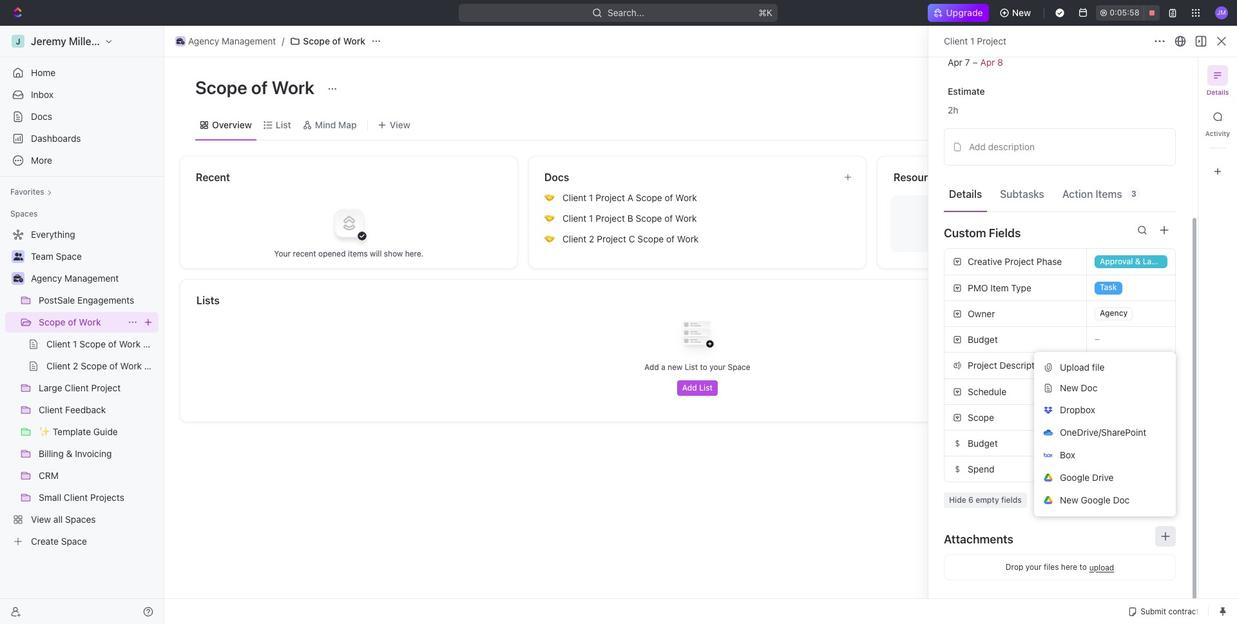 Task type: vqa. For each thing, say whether or not it's contained in the screenshot.
the people field
no



Task type: locate. For each thing, give the bounding box(es) containing it.
new inside button
[[1061, 494, 1079, 505]]

0 vertical spatial management
[[222, 35, 276, 46]]

details up custom
[[950, 188, 983, 200]]

custom
[[945, 226, 987, 240]]

your
[[274, 249, 291, 258]]

1 horizontal spatial scope of work link
[[287, 34, 369, 49]]

to inside the drop your files here to upload
[[1080, 562, 1088, 572]]

0 vertical spatial 1
[[971, 35, 975, 46]]

project up schedule on the bottom
[[968, 360, 998, 371]]

1 vertical spatial your
[[1026, 562, 1042, 572]]

work inside sidebar navigation
[[79, 317, 101, 328]]

your down attachments dropdown button
[[1026, 562, 1042, 572]]

project for client 1 project
[[978, 35, 1007, 46]]

2 horizontal spatial add
[[970, 141, 986, 152]]

2 vertical spatial 🤝
[[545, 234, 555, 244]]

project right 2
[[597, 233, 627, 244]]

0 horizontal spatial add
[[645, 362, 659, 372]]

sidebar navigation
[[0, 26, 164, 624]]

add list button
[[678, 380, 718, 396]]

client left a
[[563, 192, 587, 203]]

docs inside docs link
[[31, 111, 52, 122]]

client 1 project
[[945, 35, 1007, 46]]

1 vertical spatial scope of work link
[[39, 312, 123, 333]]

scope
[[303, 35, 330, 46], [195, 77, 247, 98], [636, 192, 663, 203], [636, 213, 662, 224], [638, 233, 664, 244], [39, 317, 66, 328], [968, 412, 995, 423]]

0 horizontal spatial details
[[950, 188, 983, 200]]

1 vertical spatial list
[[685, 362, 698, 372]]

0 vertical spatial budget
[[968, 334, 999, 345]]

agency management left "/" at the top
[[188, 35, 276, 46]]

attachments button
[[945, 524, 1177, 554]]

agency
[[188, 35, 219, 46], [31, 273, 62, 284]]

add description button
[[949, 137, 1172, 157]]

1 horizontal spatial agency management link
[[172, 34, 279, 49]]

0 horizontal spatial to
[[700, 362, 708, 372]]

1 horizontal spatial docs
[[545, 172, 570, 183]]

2 horizontal spatial to
[[1080, 562, 1088, 572]]

1 vertical spatial details
[[950, 188, 983, 200]]

1 vertical spatial new
[[1061, 382, 1079, 393]]

attachments
[[945, 532, 1014, 546]]

0 vertical spatial scope of work
[[303, 35, 366, 46]]

google inside button
[[1061, 472, 1090, 483]]

box button
[[1040, 444, 1172, 466]]

0 vertical spatial doc
[[1082, 382, 1098, 393]]

project left b
[[596, 213, 625, 224]]

project left a
[[596, 192, 625, 203]]

google drive
[[1061, 472, 1114, 483]]

upload down attachments dropdown button
[[1090, 563, 1115, 572]]

3 🤝 from the top
[[545, 234, 555, 244]]

2 🤝 from the top
[[545, 213, 555, 223]]

client
[[945, 35, 969, 46], [563, 192, 587, 203], [563, 213, 587, 224], [563, 233, 587, 244]]

🤝 for client 1 project b scope of work
[[545, 213, 555, 223]]

0 vertical spatial docs
[[31, 111, 52, 122]]

management inside tree
[[64, 273, 119, 284]]

🤝 for client 1 project a scope of work
[[545, 193, 555, 202]]

automations
[[1148, 35, 1202, 46]]

0 vertical spatial drop
[[1007, 218, 1026, 229]]

estimate
[[948, 86, 986, 97]]

to left attach
[[1067, 218, 1075, 229]]

new for new
[[1013, 7, 1032, 18]]

2 vertical spatial to
[[1080, 562, 1088, 572]]

add inside add list button
[[683, 383, 698, 393]]

1 vertical spatial 1
[[589, 192, 594, 203]]

spend
[[968, 463, 995, 474]]

list right new
[[685, 362, 698, 372]]

agency management link
[[172, 34, 279, 49], [31, 268, 156, 289]]

0:05:58 button
[[1097, 5, 1161, 21]]

item
[[991, 282, 1009, 293]]

agency management
[[188, 35, 276, 46], [31, 273, 119, 284]]

1
[[971, 35, 975, 46], [589, 192, 594, 203], [589, 213, 594, 224]]

inbox
[[31, 89, 54, 100]]

client left b
[[563, 213, 587, 224]]

new google doc
[[1061, 494, 1130, 505]]

project
[[978, 35, 1007, 46], [596, 192, 625, 203], [596, 213, 625, 224], [597, 233, 627, 244], [1005, 256, 1035, 267], [968, 360, 998, 371]]

client 2 project c scope of work
[[563, 233, 699, 244]]

empty
[[976, 495, 1000, 505]]

here down attachments dropdown button
[[1062, 562, 1078, 572]]

agency inside tree
[[31, 273, 62, 284]]

1 vertical spatial 🤝
[[545, 213, 555, 223]]

0 vertical spatial agency management
[[188, 35, 276, 46]]

client left 2
[[563, 233, 587, 244]]

new
[[1013, 7, 1032, 18], [1061, 382, 1079, 393], [1061, 494, 1079, 505]]

1 horizontal spatial to
[[1067, 218, 1075, 229]]

/
[[282, 35, 285, 46]]

doc
[[1082, 382, 1098, 393], [1114, 494, 1130, 505]]

list down add a new list to your space
[[700, 383, 713, 393]]

0 vertical spatial scope of work link
[[287, 34, 369, 49]]

1 vertical spatial to
[[700, 362, 708, 372]]

type
[[1012, 282, 1032, 293]]

google
[[1061, 472, 1090, 483], [1082, 494, 1111, 505]]

1 vertical spatial here
[[1062, 562, 1078, 572]]

0 vertical spatial list
[[276, 119, 291, 130]]

budget
[[968, 334, 999, 345], [968, 437, 999, 448]]

1 horizontal spatial details
[[1207, 88, 1230, 96]]

add left description
[[970, 141, 986, 152]]

0 horizontal spatial doc
[[1082, 382, 1098, 393]]

client 1 project link
[[945, 35, 1007, 46]]

opened
[[319, 249, 346, 258]]

doc inside button
[[1082, 382, 1098, 393]]

1 vertical spatial management
[[64, 273, 119, 284]]

description
[[1000, 360, 1048, 371]]

1 horizontal spatial doc
[[1114, 494, 1130, 505]]

file
[[1093, 362, 1105, 373]]

files down attachments dropdown button
[[1044, 562, 1060, 572]]

2 horizontal spatial list
[[700, 383, 713, 393]]

scope of work link
[[287, 34, 369, 49], [39, 312, 123, 333]]

drop your files here to upload
[[1006, 562, 1115, 572]]

favorites
[[10, 187, 44, 197]]

custom fields button
[[945, 217, 1177, 248]]

0 vertical spatial here
[[1047, 218, 1065, 229]]

0 vertical spatial details
[[1207, 88, 1230, 96]]

0 horizontal spatial management
[[64, 273, 119, 284]]

1 vertical spatial drop
[[1006, 562, 1024, 572]]

drop down the attachments
[[1006, 562, 1024, 572]]

0 vertical spatial google
[[1061, 472, 1090, 483]]

business time image
[[177, 38, 185, 44]]

1 for client 1 project a scope of work
[[589, 192, 594, 203]]

1 horizontal spatial list
[[685, 362, 698, 372]]

0 horizontal spatial docs
[[31, 111, 52, 122]]

1 vertical spatial agency
[[31, 273, 62, 284]]

budget down owner
[[968, 334, 999, 345]]

1 for client 1 project b scope of work
[[589, 213, 594, 224]]

upload inside button
[[1061, 362, 1090, 373]]

space
[[728, 362, 751, 372]]

new right "upgrade"
[[1013, 7, 1032, 18]]

0 vertical spatial upload
[[1061, 362, 1090, 373]]

1 vertical spatial agency management link
[[31, 268, 156, 289]]

0 vertical spatial agency
[[188, 35, 219, 46]]

your
[[710, 362, 726, 372], [1026, 562, 1042, 572]]

tree inside sidebar navigation
[[5, 224, 159, 552]]

details up "activity"
[[1207, 88, 1230, 96]]

overview link
[[210, 116, 252, 134]]

drop inside the drop your files here to upload
[[1006, 562, 1024, 572]]

🤝
[[545, 193, 555, 202], [545, 213, 555, 223], [545, 234, 555, 244]]

drop down the subtasks button at the top of page
[[1007, 218, 1026, 229]]

1 up 2
[[589, 213, 594, 224]]

1 🤝 from the top
[[545, 193, 555, 202]]

hide 6 empty fields
[[950, 495, 1022, 505]]

pmo
[[968, 282, 989, 293]]

2 vertical spatial list
[[700, 383, 713, 393]]

your left space
[[710, 362, 726, 372]]

docs link
[[5, 106, 159, 127]]

agency management right business time image
[[31, 273, 119, 284]]

list left mind in the top left of the page
[[276, 119, 291, 130]]

0 vertical spatial new
[[1013, 7, 1032, 18]]

google down drive
[[1082, 494, 1111, 505]]

creative project phase
[[968, 256, 1063, 267]]

description
[[989, 141, 1035, 152]]

add a new list to your space
[[645, 362, 751, 372]]

1 down "upgrade"
[[971, 35, 975, 46]]

owner
[[968, 308, 996, 319]]

to for add a new list to your space
[[700, 362, 708, 372]]

client down "upgrade" link
[[945, 35, 969, 46]]

tree
[[5, 224, 159, 552]]

0 horizontal spatial agency management
[[31, 273, 119, 284]]

a
[[628, 192, 634, 203]]

Set value for Spend Custom Field text field
[[1088, 456, 1176, 482]]

1 horizontal spatial your
[[1026, 562, 1042, 572]]

google down box
[[1061, 472, 1090, 483]]

1 vertical spatial add
[[645, 362, 659, 372]]

0 horizontal spatial scope of work link
[[39, 312, 123, 333]]

0 vertical spatial agency management link
[[172, 34, 279, 49]]

to up add list
[[700, 362, 708, 372]]

1 vertical spatial budget
[[968, 437, 999, 448]]

project down new button
[[978, 35, 1007, 46]]

1 vertical spatial agency management
[[31, 273, 119, 284]]

🤝 for client 2 project c scope of work
[[545, 234, 555, 244]]

no lists icon. image
[[672, 311, 724, 362]]

add left a at right
[[645, 362, 659, 372]]

upload up new doc on the right bottom of page
[[1061, 362, 1090, 373]]

0 horizontal spatial agency management link
[[31, 268, 156, 289]]

pmo item type
[[968, 282, 1032, 293]]

mind
[[315, 119, 336, 130]]

6
[[969, 495, 974, 505]]

agency right business time image
[[31, 273, 62, 284]]

1 vertical spatial doc
[[1114, 494, 1130, 505]]

0 vertical spatial 🤝
[[545, 193, 555, 202]]

1 horizontal spatial add
[[683, 383, 698, 393]]

automations button
[[1141, 32, 1208, 51]]

client for client 1 project b scope of work
[[563, 213, 587, 224]]

doc down upload file
[[1082, 382, 1098, 393]]

budget up spend
[[968, 437, 999, 448]]

add for add list
[[683, 383, 698, 393]]

new up dropbox
[[1061, 382, 1079, 393]]

b
[[628, 213, 634, 224]]

client for client 2 project c scope of work
[[563, 233, 587, 244]]

1 vertical spatial files
[[1044, 562, 1060, 572]]

items
[[1096, 188, 1123, 200]]

0 vertical spatial your
[[710, 362, 726, 372]]

scope of work link inside tree
[[39, 312, 123, 333]]

files right 'fields'
[[1029, 218, 1045, 229]]

1 vertical spatial google
[[1082, 494, 1111, 505]]

here
[[1047, 218, 1065, 229], [1062, 562, 1078, 572]]

scope inside sidebar navigation
[[39, 317, 66, 328]]

here left attach
[[1047, 218, 1065, 229]]

management
[[222, 35, 276, 46], [64, 273, 119, 284]]

2 vertical spatial 1
[[589, 213, 594, 224]]

project up 'type'
[[1005, 256, 1035, 267]]

0 horizontal spatial agency
[[31, 273, 62, 284]]

doc down google drive button at bottom
[[1114, 494, 1130, 505]]

to left upload button
[[1080, 562, 1088, 572]]

list inside button
[[700, 383, 713, 393]]

add for add a new list to your space
[[645, 362, 659, 372]]

2 vertical spatial new
[[1061, 494, 1079, 505]]

2 vertical spatial scope of work
[[39, 317, 101, 328]]

2 vertical spatial add
[[683, 383, 698, 393]]

to
[[1067, 218, 1075, 229], [700, 362, 708, 372], [1080, 562, 1088, 572]]

0 vertical spatial add
[[970, 141, 986, 152]]

show
[[384, 249, 403, 258]]

add down add a new list to your space
[[683, 383, 698, 393]]

files
[[1029, 218, 1045, 229], [1044, 562, 1060, 572]]

overview
[[212, 119, 252, 130]]

1 left a
[[589, 192, 594, 203]]

tree containing agency management
[[5, 224, 159, 552]]

search...
[[608, 7, 645, 18]]

0 horizontal spatial your
[[710, 362, 726, 372]]

new down google drive
[[1061, 494, 1079, 505]]

add inside add description button
[[970, 141, 986, 152]]

dashboards
[[31, 133, 81, 144]]

new
[[668, 362, 683, 372]]

agency right business time icon
[[188, 35, 219, 46]]

1 vertical spatial upload
[[1090, 563, 1115, 572]]



Task type: describe. For each thing, give the bounding box(es) containing it.
1 vertical spatial docs
[[545, 172, 570, 183]]

mind map
[[315, 119, 357, 130]]

business time image
[[13, 275, 23, 282]]

mind map link
[[313, 116, 357, 134]]

0:05:58
[[1110, 8, 1140, 17]]

creative
[[968, 256, 1003, 267]]

attach
[[1077, 218, 1102, 229]]

2
[[589, 233, 595, 244]]

of inside sidebar navigation
[[68, 317, 77, 328]]

inbox link
[[5, 84, 159, 105]]

0 horizontal spatial list
[[276, 119, 291, 130]]

files inside the drop your files here to upload
[[1044, 562, 1060, 572]]

1 for client 1 project
[[971, 35, 975, 46]]

1 horizontal spatial agency
[[188, 35, 219, 46]]

client 1 project a scope of work
[[563, 192, 697, 203]]

to for drop your files here to upload
[[1080, 562, 1088, 572]]

add description
[[970, 141, 1035, 152]]

recent
[[196, 172, 230, 183]]

upload file
[[1061, 362, 1105, 373]]

details inside button
[[950, 188, 983, 200]]

1 budget from the top
[[968, 334, 999, 345]]

3
[[1132, 189, 1137, 198]]

upgrade link
[[928, 4, 990, 22]]

will
[[370, 249, 382, 258]]

project for client 2 project c scope of work
[[597, 233, 627, 244]]

add for add description
[[970, 141, 986, 152]]

google drive button
[[1040, 466, 1172, 489]]

⌘k
[[759, 7, 773, 18]]

custom fields
[[945, 226, 1022, 240]]

here.
[[405, 249, 424, 258]]

drop for drop your files here to upload
[[1006, 562, 1024, 572]]

client 1 project b scope of work
[[563, 213, 697, 224]]

1 vertical spatial scope of work
[[195, 77, 318, 98]]

upload file button
[[1040, 357, 1172, 378]]

c
[[629, 233, 636, 244]]

upload inside the drop your files here to upload
[[1090, 563, 1115, 572]]

items
[[348, 249, 368, 258]]

a
[[662, 362, 666, 372]]

details inside task sidebar navigation tab list
[[1207, 88, 1230, 96]]

no recent items image
[[323, 197, 375, 249]]

upgrade
[[946, 7, 983, 18]]

drop for drop files here to attach
[[1007, 218, 1026, 229]]

resources
[[894, 172, 946, 183]]

new button
[[995, 3, 1039, 23]]

agency management link inside sidebar navigation
[[31, 268, 156, 289]]

dashboards link
[[5, 128, 159, 149]]

activity
[[1206, 130, 1231, 137]]

0 vertical spatial to
[[1067, 218, 1075, 229]]

hide
[[950, 495, 967, 505]]

client for client 1 project a scope of work
[[563, 192, 587, 203]]

new doc
[[1061, 382, 1098, 393]]

new doc button
[[1040, 378, 1172, 398]]

1 horizontal spatial agency management
[[188, 35, 276, 46]]

schedule
[[968, 386, 1007, 397]]

onedrive/sharepoint
[[1061, 427, 1147, 437]]

action
[[1063, 188, 1094, 200]]

upload button
[[1090, 563, 1115, 572]]

set value for project description custom field image
[[1095, 361, 1168, 370]]

task sidebar navigation tab list
[[1204, 65, 1233, 182]]

favorites button
[[5, 184, 57, 200]]

phase
[[1037, 256, 1063, 267]]

project description
[[968, 360, 1048, 371]]

dropbox button
[[1040, 398, 1172, 421]]

scope inside custom fields element
[[968, 412, 995, 423]]

add list
[[683, 383, 713, 393]]

doc inside button
[[1114, 494, 1130, 505]]

lists button
[[196, 293, 1201, 308]]

project for client 1 project b scope of work
[[596, 213, 625, 224]]

scope of work inside tree
[[39, 317, 101, 328]]

onedrive/sharepoint button
[[1040, 421, 1172, 444]]

custom fields element
[[945, 248, 1177, 508]]

dropbox
[[1061, 404, 1096, 415]]

fields
[[1002, 495, 1022, 505]]

drop files here to attach
[[1007, 218, 1102, 229]]

resources button
[[894, 170, 1182, 185]]

new google doc button
[[1040, 489, 1172, 511]]

0 vertical spatial files
[[1029, 218, 1045, 229]]

2 budget from the top
[[968, 437, 999, 448]]

recent
[[293, 249, 316, 258]]

fields
[[990, 226, 1022, 240]]

Set value for Budget Custom Field text field
[[1088, 431, 1176, 456]]

map
[[339, 119, 357, 130]]

new for new google doc
[[1061, 494, 1079, 505]]

here inside the drop your files here to upload
[[1062, 562, 1078, 572]]

home
[[31, 67, 56, 78]]

drive
[[1093, 472, 1114, 483]]

google inside button
[[1082, 494, 1111, 505]]

subtasks button
[[996, 182, 1050, 206]]

new for new doc
[[1061, 382, 1079, 393]]

client for client 1 project
[[945, 35, 969, 46]]

action items
[[1063, 188, 1123, 200]]

subtasks
[[1001, 188, 1045, 200]]

your inside the drop your files here to upload
[[1026, 562, 1042, 572]]

your recent opened items will show here.
[[274, 249, 424, 258]]

details button
[[945, 182, 988, 206]]

box
[[1061, 449, 1076, 460]]

project for client 1 project a scope of work
[[596, 192, 625, 203]]

1 horizontal spatial management
[[222, 35, 276, 46]]

lists
[[197, 295, 220, 306]]

agency management inside tree
[[31, 273, 119, 284]]

spaces
[[10, 209, 38, 219]]



